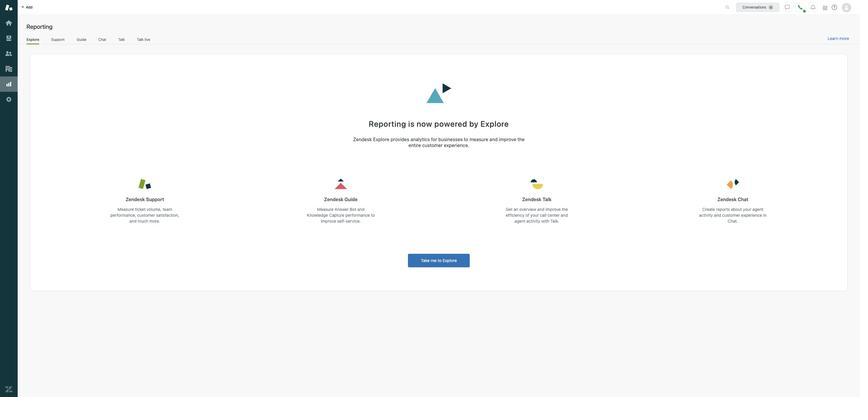 Task type: describe. For each thing, give the bounding box(es) containing it.
conversations
[[743, 5, 767, 9]]

measure for zendesk support
[[118, 207, 134, 212]]

take
[[421, 258, 430, 263]]

much
[[138, 219, 148, 224]]

customer inside measure ticket volume, team performance, customer satisfaction, and much more.
[[137, 213, 155, 218]]

2 horizontal spatial talk
[[543, 197, 552, 202]]

reporting for reporting is now powered by explore
[[369, 119, 406, 129]]

main element
[[0, 0, 18, 398]]

performance
[[346, 213, 370, 218]]

chat.
[[728, 219, 738, 224]]

1 vertical spatial chat
[[738, 197, 749, 202]]

agent inside get an overview and improve the efficiency of your call center and agent activity with talk.
[[515, 219, 526, 224]]

explore inside "button"
[[443, 258, 457, 263]]

get started image
[[5, 19, 13, 27]]

customer inside 'create reports about your agent activity and customer experience in chat.'
[[723, 213, 740, 218]]

reporting image
[[5, 80, 13, 88]]

measure ticket volume, team performance, customer satisfaction, and much more.
[[110, 207, 179, 224]]

businesses
[[439, 137, 463, 142]]

and up call
[[538, 207, 545, 212]]

add button
[[18, 0, 36, 14]]

volume,
[[147, 207, 162, 212]]

provides
[[391, 137, 409, 142]]

to inside 'zendesk explore provides analytics for businesses to measure and improve the entire customer experience.'
[[464, 137, 469, 142]]

add
[[26, 5, 33, 9]]

zendesk support image
[[5, 4, 13, 11]]

self-
[[337, 219, 346, 224]]

explore inside 'zendesk explore provides analytics for businesses to measure and improve the entire customer experience.'
[[373, 137, 390, 142]]

zendesk for zendesk support
[[126, 197, 145, 202]]

talk for talk live
[[137, 37, 144, 42]]

capture
[[329, 213, 344, 218]]

take me to explore
[[421, 258, 457, 263]]

create
[[703, 207, 715, 212]]

zendesk for zendesk guide
[[324, 197, 343, 202]]

and inside 'zendesk explore provides analytics for businesses to measure and improve the entire customer experience.'
[[490, 137, 498, 142]]

your inside get an overview and improve the efficiency of your call center and agent activity with talk.
[[531, 213, 539, 218]]

measure answer bot and knowledge capture performance to improve self-service.
[[307, 207, 375, 224]]

about
[[731, 207, 742, 212]]

now
[[417, 119, 433, 129]]

customer inside 'zendesk explore provides analytics for businesses to measure and improve the entire customer experience.'
[[422, 143, 443, 148]]

create reports about your agent activity and customer experience in chat.
[[699, 207, 767, 224]]

more.
[[149, 219, 160, 224]]

call
[[540, 213, 547, 218]]

zendesk for zendesk talk
[[522, 197, 542, 202]]

experience.
[[444, 143, 469, 148]]

improve inside 'zendesk explore provides analytics for businesses to measure and improve the entire customer experience.'
[[499, 137, 516, 142]]

with
[[542, 219, 550, 224]]

chat inside chat link
[[98, 37, 106, 42]]

ticket
[[135, 207, 146, 212]]

improve inside get an overview and improve the efficiency of your call center and agent activity with talk.
[[546, 207, 561, 212]]

activity inside 'create reports about your agent activity and customer experience in chat.'
[[699, 213, 713, 218]]

zendesk image
[[5, 386, 13, 394]]

zendesk guide
[[324, 197, 358, 202]]

and inside measure answer bot and knowledge capture performance to improve self-service.
[[358, 207, 365, 212]]

organizations image
[[5, 65, 13, 73]]

satisfaction,
[[156, 213, 179, 218]]

is
[[408, 119, 415, 129]]

notifications image
[[811, 5, 816, 10]]

get help image
[[832, 5, 837, 10]]

get
[[506, 207, 513, 212]]

zendesk for zendesk chat
[[718, 197, 737, 202]]



Task type: locate. For each thing, give the bounding box(es) containing it.
zendesk support
[[126, 197, 164, 202]]

to inside "button"
[[438, 258, 442, 263]]

0 vertical spatial your
[[743, 207, 752, 212]]

1 horizontal spatial the
[[562, 207, 568, 212]]

and
[[490, 137, 498, 142], [358, 207, 365, 212], [538, 207, 545, 212], [561, 213, 568, 218], [714, 213, 721, 218], [130, 219, 137, 224]]

and inside measure ticket volume, team performance, customer satisfaction, and much more.
[[130, 219, 137, 224]]

team
[[163, 207, 172, 212]]

0 vertical spatial chat
[[98, 37, 106, 42]]

1 horizontal spatial to
[[438, 258, 442, 263]]

measure
[[470, 137, 488, 142]]

talk for talk
[[118, 37, 125, 42]]

your inside 'create reports about your agent activity and customer experience in chat.'
[[743, 207, 752, 212]]

reports
[[716, 207, 730, 212]]

me
[[431, 258, 437, 263]]

overview
[[520, 207, 536, 212]]

0 horizontal spatial customer
[[137, 213, 155, 218]]

activity inside get an overview and improve the efficiency of your call center and agent activity with talk.
[[527, 219, 540, 224]]

agent inside 'create reports about your agent activity and customer experience in chat.'
[[753, 207, 764, 212]]

conversations button
[[736, 3, 780, 12]]

measure
[[118, 207, 134, 212], [317, 207, 334, 212]]

measure for zendesk guide
[[317, 207, 334, 212]]

to inside measure answer bot and knowledge capture performance to improve self-service.
[[371, 213, 375, 218]]

1 vertical spatial support
[[146, 197, 164, 202]]

customer up the chat.
[[723, 213, 740, 218]]

activity down create
[[699, 213, 713, 218]]

guide left chat link
[[77, 37, 86, 42]]

the inside get an overview and improve the efficiency of your call center and agent activity with talk.
[[562, 207, 568, 212]]

zendesk
[[353, 137, 372, 142], [126, 197, 145, 202], [324, 197, 343, 202], [522, 197, 542, 202], [718, 197, 737, 202]]

your up experience at the bottom right of the page
[[743, 207, 752, 212]]

entire
[[409, 143, 421, 148]]

agent up experience at the bottom right of the page
[[753, 207, 764, 212]]

explore link
[[27, 37, 39, 44]]

talk.
[[551, 219, 559, 224]]

2 measure from the left
[[317, 207, 334, 212]]

1 vertical spatial activity
[[527, 219, 540, 224]]

reporting
[[27, 23, 53, 30], [369, 119, 406, 129]]

reporting up provides
[[369, 119, 406, 129]]

and up performance at the bottom of the page
[[358, 207, 365, 212]]

support link
[[51, 37, 65, 44]]

activity down of
[[527, 219, 540, 224]]

1 vertical spatial improve
[[546, 207, 561, 212]]

and right center
[[561, 213, 568, 218]]

0 vertical spatial to
[[464, 137, 469, 142]]

guide link
[[77, 37, 87, 44]]

learn
[[828, 36, 839, 41]]

and down reports
[[714, 213, 721, 218]]

agent
[[753, 207, 764, 212], [515, 219, 526, 224]]

an
[[514, 207, 518, 212]]

your right of
[[531, 213, 539, 218]]

experience
[[742, 213, 762, 218]]

1 horizontal spatial your
[[743, 207, 752, 212]]

1 horizontal spatial talk
[[137, 37, 144, 42]]

0 horizontal spatial your
[[531, 213, 539, 218]]

chat left talk link
[[98, 37, 106, 42]]

explore
[[27, 37, 39, 42], [481, 119, 509, 129], [373, 137, 390, 142], [443, 258, 457, 263]]

reporting is now powered by explore
[[369, 119, 509, 129]]

agent down the efficiency
[[515, 219, 526, 224]]

improve inside measure answer bot and knowledge capture performance to improve self-service.
[[321, 219, 336, 224]]

measure up knowledge
[[317, 207, 334, 212]]

guide up bot
[[345, 197, 358, 202]]

2 vertical spatial to
[[438, 258, 442, 263]]

2 horizontal spatial improve
[[546, 207, 561, 212]]

2 vertical spatial improve
[[321, 219, 336, 224]]

2 horizontal spatial customer
[[723, 213, 740, 218]]

0 horizontal spatial activity
[[527, 219, 540, 224]]

zendesk talk
[[522, 197, 552, 202]]

zendesk for zendesk explore provides analytics for businesses to measure and improve the entire customer experience.
[[353, 137, 372, 142]]

improve right measure
[[499, 137, 516, 142]]

1 measure from the left
[[118, 207, 134, 212]]

more
[[840, 36, 850, 41]]

zendesk explore provides analytics for businesses to measure and improve the entire customer experience.
[[353, 137, 525, 148]]

0 horizontal spatial the
[[518, 137, 525, 142]]

and inside 'create reports about your agent activity and customer experience in chat.'
[[714, 213, 721, 218]]

guide
[[77, 37, 86, 42], [345, 197, 358, 202]]

0 horizontal spatial talk
[[118, 37, 125, 42]]

0 horizontal spatial guide
[[77, 37, 86, 42]]

talk right chat link
[[118, 37, 125, 42]]

0 vertical spatial the
[[518, 137, 525, 142]]

reporting up explore link
[[27, 23, 53, 30]]

measure inside measure answer bot and knowledge capture performance to improve self-service.
[[317, 207, 334, 212]]

to right performance at the bottom of the page
[[371, 213, 375, 218]]

1 vertical spatial your
[[531, 213, 539, 218]]

views image
[[5, 34, 13, 42]]

learn more
[[828, 36, 850, 41]]

0 vertical spatial improve
[[499, 137, 516, 142]]

measure up performance,
[[118, 207, 134, 212]]

customer
[[422, 143, 443, 148], [137, 213, 155, 218], [723, 213, 740, 218]]

reporting for reporting
[[27, 23, 53, 30]]

1 vertical spatial guide
[[345, 197, 358, 202]]

live
[[145, 37, 150, 42]]

chat
[[98, 37, 106, 42], [738, 197, 749, 202]]

talk
[[118, 37, 125, 42], [137, 37, 144, 42], [543, 197, 552, 202]]

support
[[51, 37, 65, 42], [146, 197, 164, 202]]

1 horizontal spatial agent
[[753, 207, 764, 212]]

chat up the about
[[738, 197, 749, 202]]

talk inside "link"
[[137, 37, 144, 42]]

get an overview and improve the efficiency of your call center and agent activity with talk.
[[506, 207, 568, 224]]

1 horizontal spatial activity
[[699, 213, 713, 218]]

the
[[518, 137, 525, 142], [562, 207, 568, 212]]

1 horizontal spatial chat
[[738, 197, 749, 202]]

explore right views image on the top of page
[[27, 37, 39, 42]]

to up experience.
[[464, 137, 469, 142]]

1 horizontal spatial measure
[[317, 207, 334, 212]]

analytics
[[411, 137, 430, 142]]

0 horizontal spatial reporting
[[27, 23, 53, 30]]

knowledge
[[307, 213, 328, 218]]

1 vertical spatial agent
[[515, 219, 526, 224]]

support up volume,
[[146, 197, 164, 202]]

talk live
[[137, 37, 150, 42]]

0 vertical spatial guide
[[77, 37, 86, 42]]

customer up much
[[137, 213, 155, 218]]

answer
[[335, 207, 349, 212]]

1 vertical spatial reporting
[[369, 119, 406, 129]]

button displays agent's chat status as invisible. image
[[785, 5, 790, 10]]

the inside 'zendesk explore provides analytics for businesses to measure and improve the entire customer experience.'
[[518, 137, 525, 142]]

learn more link
[[828, 36, 850, 41]]

for
[[431, 137, 437, 142]]

zendesk chat
[[718, 197, 749, 202]]

explore right 'me'
[[443, 258, 457, 263]]

0 horizontal spatial chat
[[98, 37, 106, 42]]

service.
[[346, 219, 361, 224]]

1 horizontal spatial reporting
[[369, 119, 406, 129]]

efficiency
[[506, 213, 525, 218]]

improve up center
[[546, 207, 561, 212]]

zendesk products image
[[823, 6, 827, 10]]

and left much
[[130, 219, 137, 224]]

0 vertical spatial agent
[[753, 207, 764, 212]]

customers image
[[5, 50, 13, 57]]

to right 'me'
[[438, 258, 442, 263]]

talk link
[[118, 37, 125, 44]]

0 horizontal spatial support
[[51, 37, 65, 42]]

performance,
[[110, 213, 136, 218]]

1 horizontal spatial support
[[146, 197, 164, 202]]

0 horizontal spatial improve
[[321, 219, 336, 224]]

center
[[548, 213, 560, 218]]

talk live link
[[137, 37, 150, 44]]

0 horizontal spatial agent
[[515, 219, 526, 224]]

powered
[[435, 119, 467, 129]]

1 horizontal spatial guide
[[345, 197, 358, 202]]

0 horizontal spatial measure
[[118, 207, 134, 212]]

measure inside measure ticket volume, team performance, customer satisfaction, and much more.
[[118, 207, 134, 212]]

to
[[464, 137, 469, 142], [371, 213, 375, 218], [438, 258, 442, 263]]

0 vertical spatial reporting
[[27, 23, 53, 30]]

bot
[[350, 207, 356, 212]]

talk left live
[[137, 37, 144, 42]]

0 vertical spatial activity
[[699, 213, 713, 218]]

explore right by
[[481, 119, 509, 129]]

chat link
[[98, 37, 106, 44]]

1 vertical spatial the
[[562, 207, 568, 212]]

1 horizontal spatial customer
[[422, 143, 443, 148]]

by
[[470, 119, 479, 129]]

improve down "capture"
[[321, 219, 336, 224]]

zendesk inside 'zendesk explore provides analytics for businesses to measure and improve the entire customer experience.'
[[353, 137, 372, 142]]

in
[[764, 213, 767, 218]]

take me to explore button
[[408, 254, 470, 268]]

support left guide link
[[51, 37, 65, 42]]

1 vertical spatial to
[[371, 213, 375, 218]]

improve
[[499, 137, 516, 142], [546, 207, 561, 212], [321, 219, 336, 224]]

activity
[[699, 213, 713, 218], [527, 219, 540, 224]]

admin image
[[5, 96, 13, 103]]

2 horizontal spatial to
[[464, 137, 469, 142]]

of
[[526, 213, 530, 218]]

1 horizontal spatial improve
[[499, 137, 516, 142]]

explore left provides
[[373, 137, 390, 142]]

talk up call
[[543, 197, 552, 202]]

your
[[743, 207, 752, 212], [531, 213, 539, 218]]

and right measure
[[490, 137, 498, 142]]

0 horizontal spatial to
[[371, 213, 375, 218]]

customer down for
[[422, 143, 443, 148]]

0 vertical spatial support
[[51, 37, 65, 42]]



Task type: vqa. For each thing, say whether or not it's contained in the screenshot.
you to the middle
no



